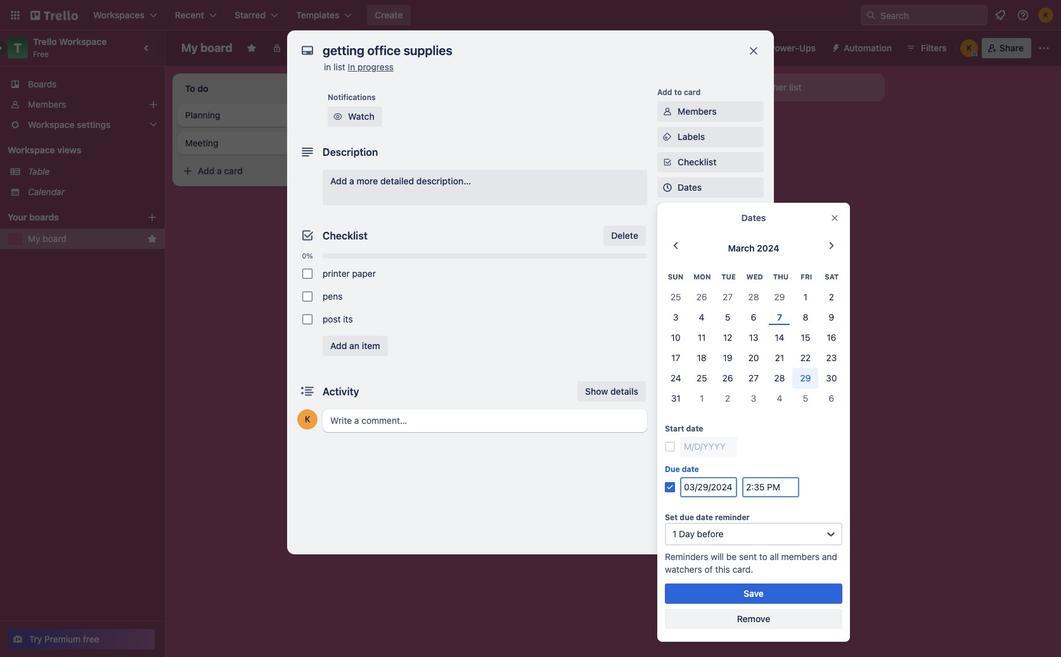 Task type: describe. For each thing, give the bounding box(es) containing it.
7 button
[[767, 308, 793, 328]]

11 button
[[689, 328, 715, 348]]

make template link
[[657, 458, 764, 478]]

0 horizontal spatial 6
[[751, 312, 757, 323]]

add power-ups
[[678, 309, 743, 320]]

0 horizontal spatial my
[[28, 233, 40, 244]]

add a more detailed description… link
[[323, 170, 647, 205]]

boards
[[28, 79, 57, 89]]

1 day before
[[673, 529, 724, 540]]

add button button
[[657, 356, 764, 377]]

share for the leftmost share button
[[678, 519, 702, 529]]

9
[[829, 312, 834, 323]]

thu
[[773, 273, 789, 281]]

5 for the bottom 5 button
[[803, 393, 808, 404]]

your
[[8, 212, 27, 223]]

17 button
[[663, 348, 689, 369]]

show details
[[585, 386, 638, 397]]

close popover image
[[830, 213, 840, 223]]

ups inside button
[[799, 42, 816, 53]]

sm image for watch
[[332, 110, 344, 123]]

march 2024
[[728, 243, 780, 254]]

1 vertical spatial kendallparks02 (kendallparks02) image
[[960, 39, 978, 57]]

2 vertical spatial ups
[[727, 309, 743, 320]]

24
[[671, 373, 681, 384]]

date for due date
[[682, 465, 699, 474]]

27 for topmost the '27' button
[[723, 292, 733, 303]]

create from template… image for the right add a card button
[[505, 202, 515, 212]]

2 m/d/yyyy text field from the top
[[680, 478, 737, 498]]

try premium free button
[[8, 630, 155, 650]]

0 horizontal spatial checklist
[[323, 230, 368, 242]]

your boards
[[8, 212, 59, 223]]

free
[[33, 49, 49, 59]]

1 for the right the 1 button
[[804, 292, 808, 303]]

sm image for copy
[[661, 436, 674, 449]]

save button
[[665, 584, 843, 604]]

this
[[715, 564, 730, 575]]

description
[[323, 146, 378, 158]]

watch
[[348, 111, 375, 122]]

reminder
[[715, 513, 750, 523]]

0 horizontal spatial power-ups
[[657, 290, 699, 300]]

7
[[777, 312, 782, 323]]

1 horizontal spatial 29
[[800, 373, 811, 384]]

25 for the top 25 button
[[671, 292, 681, 303]]

2 vertical spatial date
[[696, 513, 713, 523]]

march
[[728, 243, 755, 254]]

0 vertical spatial 2 button
[[819, 287, 845, 308]]

in
[[348, 62, 355, 72]]

1 vertical spatial workspace
[[8, 145, 55, 155]]

and
[[822, 552, 837, 563]]

16 button
[[819, 328, 845, 348]]

t link
[[8, 38, 28, 58]]

1 vertical spatial automation
[[657, 341, 701, 351]]

card up labels
[[684, 87, 701, 97]]

activity
[[323, 386, 359, 398]]

copy
[[678, 437, 699, 448]]

in
[[324, 62, 331, 72]]

add a card for the right add a card button
[[378, 201, 423, 212]]

sm image for labels
[[661, 131, 674, 143]]

1 vertical spatial 1 button
[[689, 389, 715, 409]]

1 vertical spatial 5 button
[[793, 389, 819, 409]]

move link
[[657, 407, 764, 427]]

actions
[[657, 393, 686, 403]]

planning
[[185, 110, 220, 120]]

dates inside button
[[678, 182, 702, 193]]

0 vertical spatial to
[[674, 87, 682, 97]]

add another list
[[735, 82, 802, 93]]

4 for the bottommost 4 button
[[777, 393, 783, 404]]

labels
[[678, 131, 705, 142]]

an
[[349, 340, 360, 351]]

add board image
[[147, 212, 157, 223]]

labels link
[[657, 127, 764, 147]]

Write a comment text field
[[323, 410, 647, 432]]

3 for 3 button to the right
[[751, 393, 757, 404]]

0 horizontal spatial 2 button
[[715, 389, 741, 409]]

views
[[57, 145, 81, 155]]

0 vertical spatial kendallparks02 (kendallparks02) image
[[1039, 8, 1054, 23]]

trello workspace link
[[33, 36, 107, 47]]

prototype
[[385, 155, 425, 166]]

1 vertical spatial 4 button
[[767, 389, 793, 409]]

0 notifications image
[[993, 8, 1008, 23]]

make template
[[678, 462, 739, 473]]

workspace views
[[8, 145, 81, 155]]

25 for the bottom 25 button
[[697, 373, 707, 384]]

17
[[671, 353, 680, 363]]

0 vertical spatial 28 button
[[741, 287, 767, 308]]

add an item button
[[323, 336, 388, 356]]

customize views image
[[387, 42, 399, 55]]

1 vertical spatial 6 button
[[819, 389, 845, 409]]

boards
[[29, 212, 59, 223]]

0 vertical spatial 27 button
[[715, 287, 741, 308]]

card.
[[733, 564, 753, 575]]

1 vertical spatial 29 button
[[793, 369, 819, 389]]

automation inside button
[[844, 42, 892, 53]]

primary element
[[0, 0, 1061, 30]]

calendar
[[28, 186, 65, 197]]

try premium free
[[29, 634, 99, 645]]

kendallparks02 (kendallparks02) image
[[297, 410, 318, 430]]

0 vertical spatial 4 button
[[689, 308, 715, 328]]

pens checkbox
[[302, 292, 313, 302]]

0 vertical spatial add a card button
[[178, 161, 317, 181]]

1 vertical spatial 26 button
[[715, 369, 741, 389]]

15 button
[[793, 328, 819, 348]]

16
[[827, 332, 836, 343]]

1 vertical spatial dates
[[742, 212, 766, 223]]

0 vertical spatial create from template… image
[[685, 109, 695, 119]]

a right is at the left of page
[[424, 172, 428, 182]]

power-ups button
[[744, 38, 824, 58]]

23
[[826, 353, 837, 363]]

2024
[[757, 243, 780, 254]]

0 vertical spatial 29 button
[[767, 287, 793, 308]]

test prototype link
[[365, 155, 512, 167]]

27 for the bottom the '27' button
[[749, 373, 759, 384]]

move
[[678, 411, 700, 422]]

0 horizontal spatial ups
[[684, 290, 699, 300]]

0 vertical spatial 25 button
[[663, 287, 689, 308]]

date for start date
[[686, 424, 703, 434]]

1 horizontal spatial members link
[[657, 101, 764, 122]]

15
[[801, 332, 810, 343]]

30
[[826, 373, 837, 384]]

wed
[[747, 273, 763, 281]]

cover link
[[657, 228, 764, 249]]

printer paper
[[323, 268, 376, 279]]

Add time text field
[[742, 478, 800, 498]]

0 horizontal spatial members
[[28, 99, 66, 110]]

1 vertical spatial 28
[[774, 373, 785, 384]]

0 horizontal spatial share button
[[657, 514, 764, 534]]

printer paper checkbox
[[302, 269, 313, 279]]

21
[[775, 353, 784, 363]]

share for share button to the right
[[1000, 42, 1024, 53]]

start
[[665, 424, 684, 434]]

board
[[348, 42, 373, 53]]

0 horizontal spatial 26
[[697, 292, 707, 303]]

0 vertical spatial 6 button
[[741, 308, 767, 328]]

add an item
[[330, 340, 380, 351]]

show
[[585, 386, 608, 397]]

remove
[[737, 614, 771, 625]]

starred icon image
[[147, 234, 157, 244]]

board link
[[326, 38, 380, 58]]

1 vertical spatial power-
[[657, 290, 684, 300]]

try
[[29, 634, 42, 645]]

sm image for archive
[[661, 493, 674, 505]]

private
[[287, 42, 316, 53]]

post its checkbox
[[302, 314, 313, 325]]

1 vertical spatial 28 button
[[767, 369, 793, 389]]

0 horizontal spatial my board
[[28, 233, 67, 244]]

add a card for top add a card button
[[198, 165, 243, 176]]

table
[[28, 166, 50, 177]]

post
[[323, 314, 341, 325]]

switch to… image
[[9, 9, 22, 22]]

0 horizontal spatial 3 button
[[663, 308, 689, 328]]

star or unstar board image
[[246, 43, 257, 53]]

cover
[[678, 233, 702, 243]]

fri
[[801, 273, 812, 281]]

0%
[[302, 252, 313, 260]]

to inside reminders will be sent to all members and watchers of this card.
[[759, 552, 768, 563]]

start date
[[665, 424, 703, 434]]

sm image for cover
[[661, 232, 674, 245]]

my board link
[[28, 233, 142, 245]]



Task type: vqa. For each thing, say whether or not it's contained in the screenshot.
The Cover
yes



Task type: locate. For each thing, give the bounding box(es) containing it.
23 button
[[819, 348, 845, 369]]

last month image
[[668, 238, 683, 254]]

sm image inside the move link
[[661, 411, 674, 424]]

list inside add another list button
[[789, 82, 802, 93]]

20
[[748, 353, 759, 363]]

power- down sun at the top of the page
[[657, 290, 684, 300]]

10 button
[[663, 328, 689, 348]]

sm image left watch
[[332, 110, 344, 123]]

1 horizontal spatial power-
[[697, 309, 727, 320]]

0 vertical spatial 4
[[699, 312, 705, 323]]

sm image left labels
[[661, 131, 674, 143]]

this card is a template.
[[380, 172, 464, 182]]

members
[[28, 99, 66, 110], [678, 106, 717, 117]]

4 up 11
[[699, 312, 705, 323]]

3 down the 20 button
[[751, 393, 757, 404]]

kendallparks02 (kendallparks02) image right open information menu 'icon'
[[1039, 8, 1054, 23]]

5 up 12
[[725, 312, 731, 323]]

0 horizontal spatial 1
[[673, 529, 677, 540]]

delete link
[[604, 226, 646, 246]]

27 down the 20 button
[[749, 373, 759, 384]]

add another list button
[[713, 74, 885, 101]]

1 for bottommost the 1 button
[[700, 393, 704, 404]]

my board inside text field
[[181, 41, 232, 55]]

25 button
[[663, 287, 689, 308], [689, 369, 715, 389]]

0 vertical spatial 6
[[751, 312, 757, 323]]

26 button up add power-ups
[[689, 287, 715, 308]]

checklist up printer paper
[[323, 230, 368, 242]]

1 up "8"
[[804, 292, 808, 303]]

3 button down the 20 button
[[741, 389, 767, 409]]

0 horizontal spatial 3
[[673, 312, 679, 323]]

sm image inside make template link
[[661, 462, 674, 474]]

to left all
[[759, 552, 768, 563]]

checklist button
[[657, 152, 764, 172]]

add a card button down "this card is a template."
[[358, 197, 497, 217]]

1 vertical spatial my
[[28, 233, 40, 244]]

details
[[611, 386, 638, 397]]

add power-ups link
[[657, 304, 764, 325]]

to
[[674, 87, 682, 97], [759, 552, 768, 563]]

add button
[[678, 361, 724, 372]]

workspace inside trello workspace free
[[59, 36, 107, 47]]

0 horizontal spatial 5
[[725, 312, 731, 323]]

power- inside "add power-ups" link
[[697, 309, 727, 320]]

sent
[[739, 552, 757, 563]]

power-ups up add another list button
[[770, 42, 816, 53]]

create from template… image for top add a card button
[[325, 166, 335, 176]]

0 horizontal spatial 28
[[748, 292, 759, 303]]

sm image up the start
[[661, 411, 674, 424]]

1 vertical spatial ups
[[684, 290, 699, 300]]

its
[[343, 314, 353, 325]]

0 horizontal spatial members link
[[0, 94, 165, 115]]

28 button down wed
[[741, 287, 767, 308]]

a down meeting
[[217, 165, 222, 176]]

sm image inside cover link
[[661, 232, 674, 245]]

due date
[[665, 465, 699, 474]]

0 vertical spatial 29
[[774, 292, 785, 303]]

27 button down tue
[[715, 287, 741, 308]]

automation up 17
[[657, 341, 701, 351]]

4
[[699, 312, 705, 323], [777, 393, 783, 404]]

date up before
[[696, 513, 713, 523]]

show details link
[[578, 382, 646, 402]]

printer
[[323, 268, 350, 279]]

0 horizontal spatial 29
[[774, 292, 785, 303]]

5 button up 12
[[715, 308, 741, 328]]

meeting link
[[185, 137, 332, 150]]

add inside button
[[735, 82, 752, 93]]

card
[[684, 87, 701, 97], [224, 165, 243, 176], [398, 172, 414, 182], [404, 201, 423, 212]]

1 vertical spatial 1
[[700, 393, 704, 404]]

0 horizontal spatial 25
[[671, 292, 681, 303]]

sm image for make template
[[661, 462, 674, 474]]

None text field
[[316, 39, 735, 62]]

4 for the top 4 button
[[699, 312, 705, 323]]

0 horizontal spatial create from template… image
[[325, 166, 335, 176]]

1 vertical spatial 26
[[722, 373, 733, 384]]

6 button
[[741, 308, 767, 328], [819, 389, 845, 409]]

0 vertical spatial 26 button
[[689, 287, 715, 308]]

members
[[781, 552, 820, 563]]

1 horizontal spatial 5 button
[[793, 389, 819, 409]]

25 button down 18
[[689, 369, 715, 389]]

sm image inside archive link
[[661, 493, 674, 505]]

0 vertical spatial 5 button
[[715, 308, 741, 328]]

t
[[14, 41, 22, 55]]

18
[[697, 353, 707, 363]]

0 vertical spatial my
[[181, 41, 198, 55]]

1 vertical spatial 25 button
[[689, 369, 715, 389]]

add a card down meeting
[[198, 165, 243, 176]]

25 down sun at the top of the page
[[671, 292, 681, 303]]

sm image down the start
[[661, 436, 674, 449]]

1 horizontal spatial 4 button
[[767, 389, 793, 409]]

8
[[803, 312, 809, 323]]

boards link
[[0, 74, 165, 94]]

26 down 19 button
[[722, 373, 733, 384]]

automation button
[[826, 38, 900, 58]]

6 down '30' button
[[829, 393, 834, 404]]

item
[[362, 340, 380, 351]]

free
[[83, 634, 99, 645]]

13
[[749, 332, 759, 343]]

my board down boards
[[28, 233, 67, 244]]

sm image inside watch button
[[332, 110, 344, 123]]

dates down the checklist button
[[678, 182, 702, 193]]

remove button
[[665, 609, 843, 630]]

watchers
[[665, 564, 702, 575]]

1 vertical spatial date
[[682, 465, 699, 474]]

button
[[697, 361, 724, 372]]

2 for 2 button to the top
[[829, 292, 834, 303]]

checklist down labels
[[678, 157, 717, 167]]

1 horizontal spatial add a card
[[378, 201, 423, 212]]

1 horizontal spatial kendallparks02 (kendallparks02) image
[[1039, 8, 1054, 23]]

3 for leftmost 3 button
[[673, 312, 679, 323]]

a down 'add a more detailed description…'
[[397, 201, 402, 212]]

28 down 21 button
[[774, 373, 785, 384]]

board down boards
[[43, 233, 67, 244]]

sm image
[[826, 38, 844, 56], [661, 131, 674, 143], [661, 436, 674, 449], [661, 462, 674, 474], [661, 493, 674, 505]]

next month image
[[824, 238, 840, 254]]

sm image for move
[[661, 411, 674, 424]]

card down 'add a more detailed description…'
[[404, 201, 423, 212]]

power- up 11
[[697, 309, 727, 320]]

1 horizontal spatial to
[[759, 552, 768, 563]]

test prototype
[[365, 155, 425, 166]]

1 for 1 day before
[[673, 529, 677, 540]]

1 horizontal spatial 4
[[777, 393, 783, 404]]

2 button up "9"
[[819, 287, 845, 308]]

1 vertical spatial list
[[789, 82, 802, 93]]

25
[[671, 292, 681, 303], [697, 373, 707, 384]]

ups down mon
[[684, 290, 699, 300]]

copy link
[[657, 432, 764, 453]]

sm image for automation
[[826, 38, 844, 56]]

6 button down '30'
[[819, 389, 845, 409]]

trello workspace free
[[33, 36, 107, 59]]

1 vertical spatial board
[[43, 233, 67, 244]]

1 vertical spatial 3
[[751, 393, 757, 404]]

27 button down 20
[[741, 369, 767, 389]]

sm image right "power-ups" button
[[826, 38, 844, 56]]

list right another
[[789, 82, 802, 93]]

your boards with 1 items element
[[8, 210, 128, 225]]

of
[[705, 564, 713, 575]]

12 button
[[715, 328, 741, 348]]

18 button
[[689, 348, 715, 369]]

1 horizontal spatial 28
[[774, 373, 785, 384]]

dates up march 2024
[[742, 212, 766, 223]]

1 horizontal spatial dates
[[742, 212, 766, 223]]

1 button up "8"
[[793, 287, 819, 308]]

5 for top 5 button
[[725, 312, 731, 323]]

m/d/yyyy text field up 'make template'
[[680, 437, 737, 457]]

sm image left make
[[661, 462, 674, 474]]

27
[[723, 292, 733, 303], [749, 373, 759, 384]]

members up labels
[[678, 106, 717, 117]]

2 vertical spatial 1
[[673, 529, 677, 540]]

24 button
[[663, 369, 689, 389]]

26 up add power-ups
[[697, 292, 707, 303]]

open information menu image
[[1017, 9, 1030, 22]]

0 horizontal spatial power-
[[657, 290, 684, 300]]

1 m/d/yyyy text field from the top
[[680, 437, 737, 457]]

0 vertical spatial 5
[[725, 312, 731, 323]]

sm image inside copy link
[[661, 436, 674, 449]]

watch button
[[328, 107, 382, 127]]

1 horizontal spatial members
[[678, 106, 717, 117]]

date down move
[[686, 424, 703, 434]]

power-ups inside button
[[770, 42, 816, 53]]

28
[[748, 292, 759, 303], [774, 373, 785, 384]]

sm image left cover
[[661, 232, 674, 245]]

5
[[725, 312, 731, 323], [803, 393, 808, 404]]

1 vertical spatial 4
[[777, 393, 783, 404]]

create
[[375, 10, 403, 20]]

29 up 7
[[774, 292, 785, 303]]

26 button down '19' in the bottom of the page
[[715, 369, 741, 389]]

2 horizontal spatial ups
[[799, 42, 816, 53]]

9 button
[[819, 308, 845, 328]]

filters button
[[902, 38, 951, 58]]

0 horizontal spatial list
[[334, 62, 345, 72]]

pens
[[323, 291, 343, 302]]

1 horizontal spatial 25
[[697, 373, 707, 384]]

date right due
[[682, 465, 699, 474]]

28 down wed
[[748, 292, 759, 303]]

workspace
[[59, 36, 107, 47], [8, 145, 55, 155]]

1 horizontal spatial 6
[[829, 393, 834, 404]]

0 horizontal spatial 4
[[699, 312, 705, 323]]

ups
[[799, 42, 816, 53], [684, 290, 699, 300], [727, 309, 743, 320]]

1 horizontal spatial add a card button
[[358, 197, 497, 217]]

dates button
[[657, 178, 764, 198]]

notifications
[[328, 93, 376, 102]]

due
[[665, 465, 680, 474]]

2 horizontal spatial power-
[[770, 42, 799, 53]]

1 horizontal spatial share button
[[982, 38, 1032, 58]]

search image
[[866, 10, 876, 20]]

kendallparks02 (kendallparks02) image
[[1039, 8, 1054, 23], [960, 39, 978, 57]]

0 horizontal spatial 27
[[723, 292, 733, 303]]

0 horizontal spatial 4 button
[[689, 308, 715, 328]]

sm image inside automation button
[[826, 38, 844, 56]]

Board name text field
[[175, 38, 239, 58]]

4 button up 11
[[689, 308, 715, 328]]

1 up the move link
[[700, 393, 704, 404]]

delete
[[611, 230, 638, 241]]

workspace right trello
[[59, 36, 107, 47]]

board inside text field
[[201, 41, 232, 55]]

1 left the day
[[673, 529, 677, 540]]

29
[[774, 292, 785, 303], [800, 373, 811, 384]]

6 button up 13 at the right bottom of the page
[[741, 308, 767, 328]]

my left star or unstar board image
[[181, 41, 198, 55]]

m/d/yyyy text field down 'make template'
[[680, 478, 737, 498]]

29 down 22 button
[[800, 373, 811, 384]]

private button
[[264, 38, 324, 58]]

1 vertical spatial 27 button
[[741, 369, 767, 389]]

1 vertical spatial my board
[[28, 233, 67, 244]]

10
[[671, 332, 681, 343]]

1 horizontal spatial power-ups
[[770, 42, 816, 53]]

1 vertical spatial add a card button
[[358, 197, 497, 217]]

2 vertical spatial create from template… image
[[505, 202, 515, 212]]

sm image down add to card
[[661, 105, 674, 118]]

checklist group
[[297, 262, 647, 331]]

3 button up 10
[[663, 308, 689, 328]]

0 vertical spatial add a card
[[198, 165, 243, 176]]

0 vertical spatial 25
[[671, 292, 681, 303]]

card down the meeting link
[[224, 165, 243, 176]]

checklist inside button
[[678, 157, 717, 167]]

my down your boards
[[28, 233, 40, 244]]

set
[[665, 513, 678, 523]]

all
[[770, 552, 779, 563]]

1 vertical spatial checklist
[[323, 230, 368, 242]]

list right in
[[334, 62, 345, 72]]

1 horizontal spatial 1 button
[[793, 287, 819, 308]]

1 vertical spatial 2 button
[[715, 389, 741, 409]]

0 horizontal spatial 2
[[725, 393, 731, 404]]

my
[[181, 41, 198, 55], [28, 233, 40, 244]]

29 button down 22
[[793, 369, 819, 389]]

members down "boards"
[[28, 99, 66, 110]]

25 button down sun at the top of the page
[[663, 287, 689, 308]]

sm image
[[661, 105, 674, 118], [332, 110, 344, 123], [661, 232, 674, 245], [661, 411, 674, 424]]

0 horizontal spatial to
[[674, 87, 682, 97]]

0 vertical spatial 1
[[804, 292, 808, 303]]

2 button
[[819, 287, 845, 308], [715, 389, 741, 409]]

back to home image
[[30, 5, 78, 25]]

card left is at the left of page
[[398, 172, 414, 182]]

Search field
[[876, 6, 987, 25]]

1 horizontal spatial 3 button
[[741, 389, 767, 409]]

5 button down 22 button
[[793, 389, 819, 409]]

5 button
[[715, 308, 741, 328], [793, 389, 819, 409]]

0 vertical spatial automation
[[844, 42, 892, 53]]

premium
[[44, 634, 81, 645]]

members link up "labels" link
[[657, 101, 764, 122]]

filters
[[921, 42, 947, 53]]

0 vertical spatial 2
[[829, 292, 834, 303]]

1 horizontal spatial list
[[789, 82, 802, 93]]

kendallparks02 (kendallparks02) image right filters
[[960, 39, 978, 57]]

sm image up set
[[661, 493, 674, 505]]

31 button
[[663, 389, 689, 409]]

1 horizontal spatial 6 button
[[819, 389, 845, 409]]

is
[[416, 172, 422, 182]]

20 button
[[741, 348, 767, 369]]

paper
[[352, 268, 376, 279]]

another
[[755, 82, 787, 93]]

2 up the move link
[[725, 393, 731, 404]]

power- inside "power-ups" button
[[770, 42, 799, 53]]

add a card button down the meeting link
[[178, 161, 317, 181]]

0 horizontal spatial kendallparks02 (kendallparks02) image
[[960, 39, 978, 57]]

M/D/YYYY text field
[[680, 437, 737, 457], [680, 478, 737, 498]]

sun
[[668, 273, 684, 281]]

save
[[744, 589, 764, 599]]

1
[[804, 292, 808, 303], [700, 393, 704, 404], [673, 529, 677, 540]]

1 vertical spatial 2
[[725, 393, 731, 404]]

2 for the left 2 button
[[725, 393, 731, 404]]

ups up 12
[[727, 309, 743, 320]]

members link down "boards"
[[0, 94, 165, 115]]

0 vertical spatial dates
[[678, 182, 702, 193]]

1 vertical spatial create from template… image
[[325, 166, 335, 176]]

ups up add another list button
[[799, 42, 816, 53]]

sm image for members
[[661, 105, 674, 118]]

2 button down 'add button' button
[[715, 389, 741, 409]]

3 up 10
[[673, 312, 679, 323]]

4 down 21 button
[[777, 393, 783, 404]]

will
[[711, 552, 724, 563]]

28 button down 21
[[767, 369, 793, 389]]

before
[[697, 529, 724, 540]]

1 button up move
[[689, 389, 715, 409]]

board
[[201, 41, 232, 55], [43, 233, 67, 244]]

my board left star or unstar board image
[[181, 41, 232, 55]]

1 horizontal spatial 2
[[829, 292, 834, 303]]

0 vertical spatial 1 button
[[793, 287, 819, 308]]

1 horizontal spatial 3
[[751, 393, 757, 404]]

30 button
[[819, 369, 845, 389]]

to up labels
[[674, 87, 682, 97]]

29 button
[[767, 287, 793, 308], [793, 369, 819, 389]]

0 vertical spatial share button
[[982, 38, 1032, 58]]

6 up 13 at the right bottom of the page
[[751, 312, 757, 323]]

0 vertical spatial 3 button
[[663, 308, 689, 328]]

1 horizontal spatial create from template… image
[[505, 202, 515, 212]]

power- up another
[[770, 42, 799, 53]]

power-ups down sun at the top of the page
[[657, 290, 699, 300]]

sm image inside "labels" link
[[661, 131, 674, 143]]

0 horizontal spatial board
[[43, 233, 67, 244]]

5 down 22 button
[[803, 393, 808, 404]]

13 button
[[741, 328, 767, 348]]

supplies
[[422, 110, 456, 120]]

1 horizontal spatial board
[[201, 41, 232, 55]]

1 horizontal spatial workspace
[[59, 36, 107, 47]]

1 vertical spatial 25
[[697, 373, 707, 384]]

4 button down 21 button
[[767, 389, 793, 409]]

1 horizontal spatial my
[[181, 41, 198, 55]]

my inside my board text field
[[181, 41, 198, 55]]

workspace up the table
[[8, 145, 55, 155]]

a left more
[[349, 176, 354, 186]]

27 down tue
[[723, 292, 733, 303]]

create from template… image
[[685, 109, 695, 119], [325, 166, 335, 176], [505, 202, 515, 212]]

0 vertical spatial list
[[334, 62, 345, 72]]

add a card down 'add a more detailed description…'
[[378, 201, 423, 212]]

0 vertical spatial share
[[1000, 42, 1024, 53]]

board left star or unstar board image
[[201, 41, 232, 55]]

automation down search icon
[[844, 42, 892, 53]]

show menu image
[[1038, 42, 1051, 55]]



